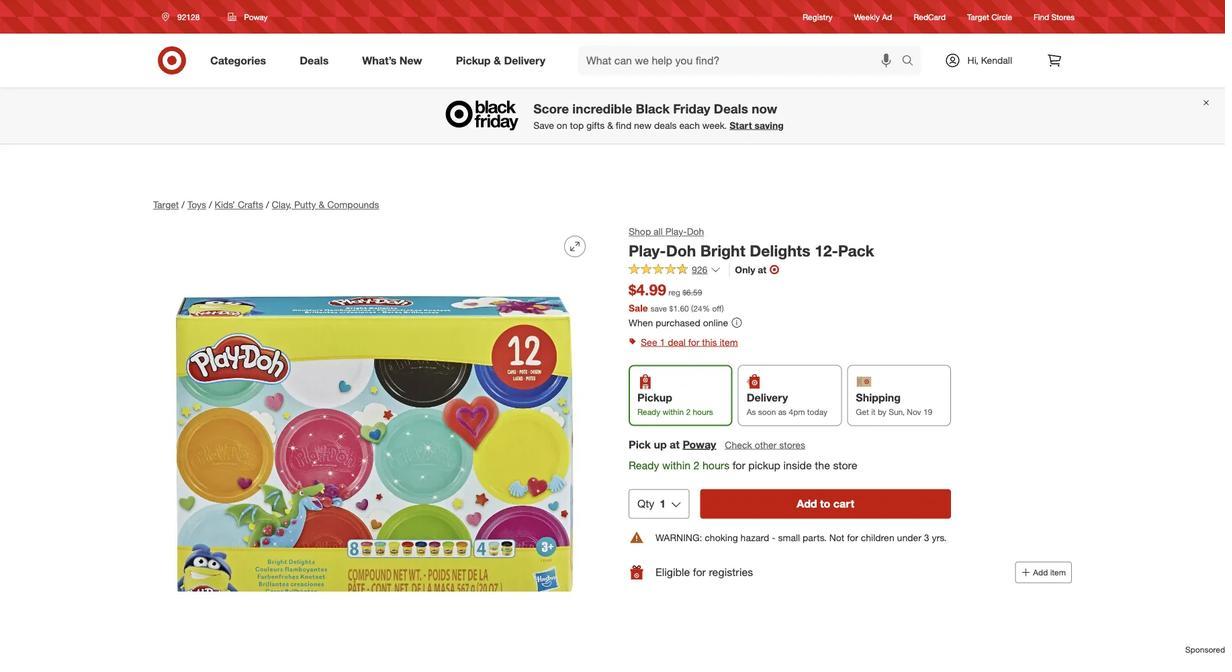 Task type: describe. For each thing, give the bounding box(es) containing it.
pack
[[838, 241, 875, 260]]

purchased
[[656, 317, 701, 329]]

clay,
[[272, 199, 292, 211]]

2 within from the top
[[663, 459, 691, 472]]

1 vertical spatial ready
[[629, 459, 660, 472]]

small
[[778, 532, 800, 544]]

target link
[[153, 199, 179, 211]]

shop
[[629, 226, 651, 238]]

target / toys / kids' crafts / clay, putty & compounds
[[153, 199, 379, 211]]

926 link
[[629, 263, 721, 279]]

for down the check
[[733, 459, 746, 472]]

see 1 deal for this item
[[641, 336, 738, 348]]

yrs.
[[932, 532, 947, 544]]

other
[[755, 439, 777, 451]]

for left this on the bottom
[[688, 336, 700, 348]]

find stores link
[[1034, 11, 1075, 23]]

save
[[534, 119, 554, 131]]

add for add to cart
[[797, 497, 817, 511]]

deals
[[654, 119, 677, 131]]

see
[[641, 336, 658, 348]]

warning: choking hazard - small parts. not for children under 3 yrs.
[[656, 532, 947, 544]]

1 / from the left
[[182, 199, 185, 211]]

week.
[[703, 119, 727, 131]]

weekly ad
[[854, 12, 892, 22]]

kids'
[[215, 199, 235, 211]]

target circle link
[[968, 11, 1013, 23]]

hours inside pickup ready within 2 hours
[[693, 407, 713, 417]]

12-
[[815, 241, 838, 260]]

pickup & delivery
[[456, 54, 546, 67]]

putty
[[294, 199, 316, 211]]

kids' crafts link
[[215, 199, 263, 211]]

delights
[[750, 241, 811, 260]]

eligible for registries
[[656, 566, 753, 579]]

toys link
[[187, 199, 206, 211]]

deals inside score incredible black friday deals now save on top gifts & find new deals each week. start saving
[[714, 101, 748, 116]]

save
[[651, 303, 667, 313]]

target for target circle
[[968, 12, 990, 22]]

search
[[896, 55, 928, 68]]

1 for see
[[660, 336, 665, 348]]

qty
[[638, 497, 655, 511]]

today
[[807, 407, 828, 417]]

online
[[703, 317, 728, 329]]

eligible
[[656, 566, 690, 579]]

pickup ready within 2 hours
[[638, 391, 713, 417]]

0 horizontal spatial delivery
[[504, 54, 546, 67]]

reg
[[669, 288, 681, 298]]

)
[[722, 303, 724, 313]]

parts.
[[803, 532, 827, 544]]

poway button
[[683, 437, 716, 452]]

for right 'not' at the right bottom of the page
[[847, 532, 859, 544]]

item inside button
[[1051, 568, 1066, 578]]

see 1 deal for this item link
[[629, 333, 1072, 352]]

black
[[636, 101, 670, 116]]

what's new
[[362, 54, 422, 67]]

delivery as soon as 4pm today
[[747, 391, 828, 417]]

by
[[878, 407, 887, 417]]

19
[[924, 407, 933, 417]]

all
[[654, 226, 663, 238]]

weekly ad link
[[854, 11, 892, 23]]

only at
[[735, 264, 767, 276]]

target circle
[[968, 12, 1013, 22]]

under
[[897, 532, 922, 544]]

what's
[[362, 54, 397, 67]]

poway inside dropdown button
[[244, 12, 268, 22]]

saving
[[755, 119, 784, 131]]

this
[[702, 336, 717, 348]]

within inside pickup ready within 2 hours
[[663, 407, 684, 417]]

clay, putty & compounds link
[[272, 199, 379, 211]]

0 vertical spatial play-
[[666, 226, 687, 238]]

registries
[[709, 566, 753, 579]]

categories link
[[199, 46, 283, 75]]

0 vertical spatial &
[[494, 54, 501, 67]]

choking
[[705, 532, 738, 544]]

0 horizontal spatial deals
[[300, 54, 329, 67]]

soon
[[758, 407, 776, 417]]

compounds
[[327, 199, 379, 211]]

0 vertical spatial item
[[720, 336, 738, 348]]

24
[[694, 303, 703, 313]]

it
[[872, 407, 876, 417]]

play-doh bright delights 12-pack, 1 of 6 image
[[153, 225, 597, 658]]

add to cart button
[[700, 489, 951, 519]]

cart
[[834, 497, 855, 511]]

1 vertical spatial doh
[[666, 241, 696, 260]]

& inside score incredible black friday deals now save on top gifts & find new deals each week. start saving
[[607, 119, 613, 131]]

2 inside pickup ready within 2 hours
[[686, 407, 691, 417]]

1 vertical spatial hours
[[703, 459, 730, 472]]

check other stores
[[725, 439, 806, 451]]

delivery inside delivery as soon as 4pm today
[[747, 391, 788, 404]]

stores
[[780, 439, 806, 451]]

friday
[[673, 101, 711, 116]]

3
[[924, 532, 930, 544]]

What can we help you find? suggestions appear below search field
[[579, 46, 905, 75]]

when
[[629, 317, 653, 329]]



Task type: vqa. For each thing, say whether or not it's contained in the screenshot.
in in the so far so good. has a nice picture and sound for the price point. i felt the set up compared to the samsungs i've had in the past was cumbersome and not straightforward at all.
no



Task type: locate. For each thing, give the bounding box(es) containing it.
deals left what's
[[300, 54, 329, 67]]

add item button
[[1015, 562, 1072, 583]]

0 vertical spatial doh
[[687, 226, 704, 238]]

poway
[[244, 12, 268, 22], [683, 438, 716, 451]]

1 horizontal spatial delivery
[[747, 391, 788, 404]]

play-
[[666, 226, 687, 238], [629, 241, 666, 260]]

1 horizontal spatial add
[[1034, 568, 1048, 578]]

hi,
[[968, 54, 979, 66]]

for right eligible
[[693, 566, 706, 579]]

play- right all on the right top of the page
[[666, 226, 687, 238]]

1 horizontal spatial pickup
[[638, 391, 673, 404]]

0 vertical spatial hours
[[693, 407, 713, 417]]

inside
[[784, 459, 812, 472]]

0 vertical spatial 2
[[686, 407, 691, 417]]

&
[[494, 54, 501, 67], [607, 119, 613, 131], [319, 199, 325, 211]]

poway button
[[219, 5, 277, 29]]

/ left clay,
[[266, 199, 269, 211]]

0 horizontal spatial pickup
[[456, 54, 491, 67]]

ready
[[638, 407, 661, 417], [629, 459, 660, 472]]

92128
[[177, 12, 200, 22]]

1 horizontal spatial item
[[1051, 568, 1066, 578]]

1 vertical spatial target
[[153, 199, 179, 211]]

0 horizontal spatial /
[[182, 199, 185, 211]]

1 vertical spatial poway
[[683, 438, 716, 451]]

1 horizontal spatial &
[[494, 54, 501, 67]]

doh up bright
[[687, 226, 704, 238]]

0 vertical spatial poway
[[244, 12, 268, 22]]

delivery up "score"
[[504, 54, 546, 67]]

as
[[747, 407, 756, 417]]

kendall
[[981, 54, 1013, 66]]

2
[[686, 407, 691, 417], [694, 459, 700, 472]]

ready within 2 hours for pickup inside the store
[[629, 459, 858, 472]]

0 vertical spatial target
[[968, 12, 990, 22]]

0 vertical spatial add
[[797, 497, 817, 511]]

0 vertical spatial 1
[[660, 336, 665, 348]]

add for add item
[[1034, 568, 1048, 578]]

pick
[[629, 438, 651, 451]]

children
[[861, 532, 895, 544]]

off
[[712, 303, 722, 313]]

1 vertical spatial within
[[663, 459, 691, 472]]

registry link
[[803, 11, 833, 23]]

1 vertical spatial 2
[[694, 459, 700, 472]]

0 vertical spatial at
[[758, 264, 767, 276]]

1 vertical spatial &
[[607, 119, 613, 131]]

what's new link
[[351, 46, 439, 75]]

hazard
[[741, 532, 770, 544]]

1 vertical spatial play-
[[629, 241, 666, 260]]

find
[[616, 119, 632, 131]]

0 vertical spatial ready
[[638, 407, 661, 417]]

check other stores button
[[725, 438, 806, 453]]

bright
[[701, 241, 746, 260]]

start
[[730, 119, 752, 131]]

poway up "categories" link
[[244, 12, 268, 22]]

pickup for &
[[456, 54, 491, 67]]

new
[[400, 54, 422, 67]]

when purchased online
[[629, 317, 728, 329]]

deal
[[668, 336, 686, 348]]

only
[[735, 264, 756, 276]]

pickup inside pickup ready within 2 hours
[[638, 391, 673, 404]]

store
[[833, 459, 858, 472]]

1 vertical spatial delivery
[[747, 391, 788, 404]]

1 vertical spatial 1
[[660, 497, 666, 511]]

deals link
[[288, 46, 346, 75]]

1 horizontal spatial 2
[[694, 459, 700, 472]]

to
[[820, 497, 831, 511]]

nov
[[907, 407, 922, 417]]

0 horizontal spatial at
[[670, 438, 680, 451]]

0 vertical spatial delivery
[[504, 54, 546, 67]]

1 horizontal spatial at
[[758, 264, 767, 276]]

pickup for ready
[[638, 391, 673, 404]]

0 horizontal spatial add
[[797, 497, 817, 511]]

0 horizontal spatial poway
[[244, 12, 268, 22]]

ready down pick
[[629, 459, 660, 472]]

1 horizontal spatial deals
[[714, 101, 748, 116]]

ready up pick
[[638, 407, 661, 417]]

sale
[[629, 302, 648, 314]]

not
[[830, 532, 845, 544]]

0 vertical spatial deals
[[300, 54, 329, 67]]

hours down poway button
[[703, 459, 730, 472]]

1 for qty
[[660, 497, 666, 511]]

926
[[692, 264, 708, 276]]

target left toys link
[[153, 199, 179, 211]]

0 horizontal spatial target
[[153, 199, 179, 211]]

pickup right new
[[456, 54, 491, 67]]

shipping
[[856, 391, 901, 404]]

find stores
[[1034, 12, 1075, 22]]

2 down poway button
[[694, 459, 700, 472]]

find
[[1034, 12, 1050, 22]]

(
[[691, 303, 694, 313]]

gifts
[[587, 119, 605, 131]]

/ left toys
[[182, 199, 185, 211]]

2 horizontal spatial /
[[266, 199, 269, 211]]

2 vertical spatial &
[[319, 199, 325, 211]]

1 vertical spatial deals
[[714, 101, 748, 116]]

1 right qty
[[660, 497, 666, 511]]

target left circle
[[968, 12, 990, 22]]

categories
[[210, 54, 266, 67]]

stores
[[1052, 12, 1075, 22]]

0 horizontal spatial item
[[720, 336, 738, 348]]

add item
[[1034, 568, 1066, 578]]

doh up 926 link
[[666, 241, 696, 260]]

2 horizontal spatial &
[[607, 119, 613, 131]]

$4.99 reg $6.59 sale save $ 1.60 ( 24 % off )
[[629, 281, 724, 314]]

shop all play-doh play-doh bright delights 12-pack
[[629, 226, 875, 260]]

top
[[570, 119, 584, 131]]

$
[[670, 303, 674, 313]]

check
[[725, 439, 752, 451]]

redcard link
[[914, 11, 946, 23]]

1 right see
[[660, 336, 665, 348]]

$4.99
[[629, 281, 667, 299]]

shipping get it by sun, nov 19
[[856, 391, 933, 417]]

redcard
[[914, 12, 946, 22]]

each
[[680, 119, 700, 131]]

target for target / toys / kids' crafts / clay, putty & compounds
[[153, 199, 179, 211]]

1 within from the top
[[663, 407, 684, 417]]

circle
[[992, 12, 1013, 22]]

score incredible black friday deals now save on top gifts & find new deals each week. start saving
[[534, 101, 784, 131]]

/ right toys link
[[209, 199, 212, 211]]

1 horizontal spatial /
[[209, 199, 212, 211]]

weekly
[[854, 12, 880, 22]]

0 horizontal spatial 2
[[686, 407, 691, 417]]

poway left the check
[[683, 438, 716, 451]]

1 horizontal spatial poway
[[683, 438, 716, 451]]

sun,
[[889, 407, 905, 417]]

ready inside pickup ready within 2 hours
[[638, 407, 661, 417]]

hours up poway button
[[693, 407, 713, 417]]

1 vertical spatial add
[[1034, 568, 1048, 578]]

at right only
[[758, 264, 767, 276]]

1 vertical spatial at
[[670, 438, 680, 451]]

registry
[[803, 12, 833, 22]]

add to cart
[[797, 497, 855, 511]]

target
[[968, 12, 990, 22], [153, 199, 179, 211]]

get
[[856, 407, 869, 417]]

up
[[654, 438, 667, 451]]

qty 1
[[638, 497, 666, 511]]

1 1 from the top
[[660, 336, 665, 348]]

2 / from the left
[[209, 199, 212, 211]]

hi, kendall
[[968, 54, 1013, 66]]

pickup & delivery link
[[445, 46, 562, 75]]

within down pick up at poway
[[663, 459, 691, 472]]

1 vertical spatial pickup
[[638, 391, 673, 404]]

delivery up soon
[[747, 391, 788, 404]]

toys
[[187, 199, 206, 211]]

1 horizontal spatial target
[[968, 12, 990, 22]]

for
[[688, 336, 700, 348], [733, 459, 746, 472], [847, 532, 859, 544], [693, 566, 706, 579]]

at right up at the right
[[670, 438, 680, 451]]

/
[[182, 199, 185, 211], [209, 199, 212, 211], [266, 199, 269, 211]]

as
[[779, 407, 787, 417]]

0 horizontal spatial &
[[319, 199, 325, 211]]

sponsored
[[1186, 645, 1226, 655]]

2 up poway button
[[686, 407, 691, 417]]

1 vertical spatial item
[[1051, 568, 1066, 578]]

play- down shop
[[629, 241, 666, 260]]

within up pick up at poway
[[663, 407, 684, 417]]

hours
[[693, 407, 713, 417], [703, 459, 730, 472]]

$6.59
[[683, 288, 702, 298]]

3 / from the left
[[266, 199, 269, 211]]

deals up start
[[714, 101, 748, 116]]

ad
[[882, 12, 892, 22]]

0 vertical spatial within
[[663, 407, 684, 417]]

crafts
[[238, 199, 263, 211]]

pickup up up at the right
[[638, 391, 673, 404]]

0 vertical spatial pickup
[[456, 54, 491, 67]]

at
[[758, 264, 767, 276], [670, 438, 680, 451]]

2 1 from the top
[[660, 497, 666, 511]]



